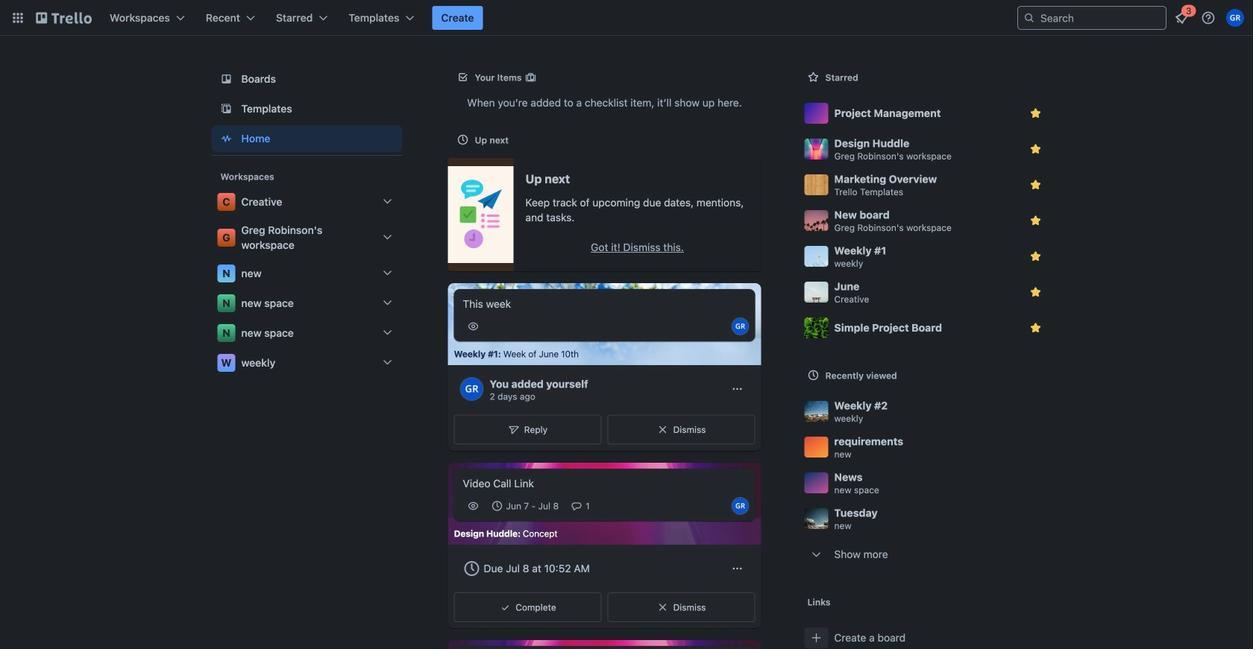 Task type: describe. For each thing, give the bounding box(es) containing it.
primary element
[[0, 0, 1253, 36]]

template board image
[[217, 100, 235, 118]]

search image
[[1023, 12, 1035, 24]]

board image
[[217, 70, 235, 88]]

click to star project management. it will show up at the top of your boards list. image
[[1028, 106, 1043, 121]]

home image
[[217, 130, 235, 148]]

Search field
[[1035, 7, 1166, 28]]



Task type: locate. For each thing, give the bounding box(es) containing it.
click to star marketing overview. it will show up at the top of your boards list. image
[[1028, 178, 1043, 192]]

click to star design huddle. it will show up at the top of your boards list. image
[[1028, 142, 1043, 157]]

back to home image
[[36, 6, 92, 30]]

click to star new board. it will show up at the top of your boards list. image
[[1028, 213, 1043, 228]]

open information menu image
[[1201, 10, 1216, 25]]

click to star weekly #1. it will show up at the top of your boards list. image
[[1028, 249, 1043, 264]]

greg robinson (gregrobinson96) image
[[1226, 9, 1244, 27]]

click to star simple project board. it will show up at the top of your boards list. image
[[1028, 321, 1043, 336]]

click to star june. it will show up at the top of your boards list. image
[[1028, 285, 1043, 300]]

3 notifications image
[[1173, 9, 1191, 27]]



Task type: vqa. For each thing, say whether or not it's contained in the screenshot.
the bottommost Terry Turtle (terryturtle) image
no



